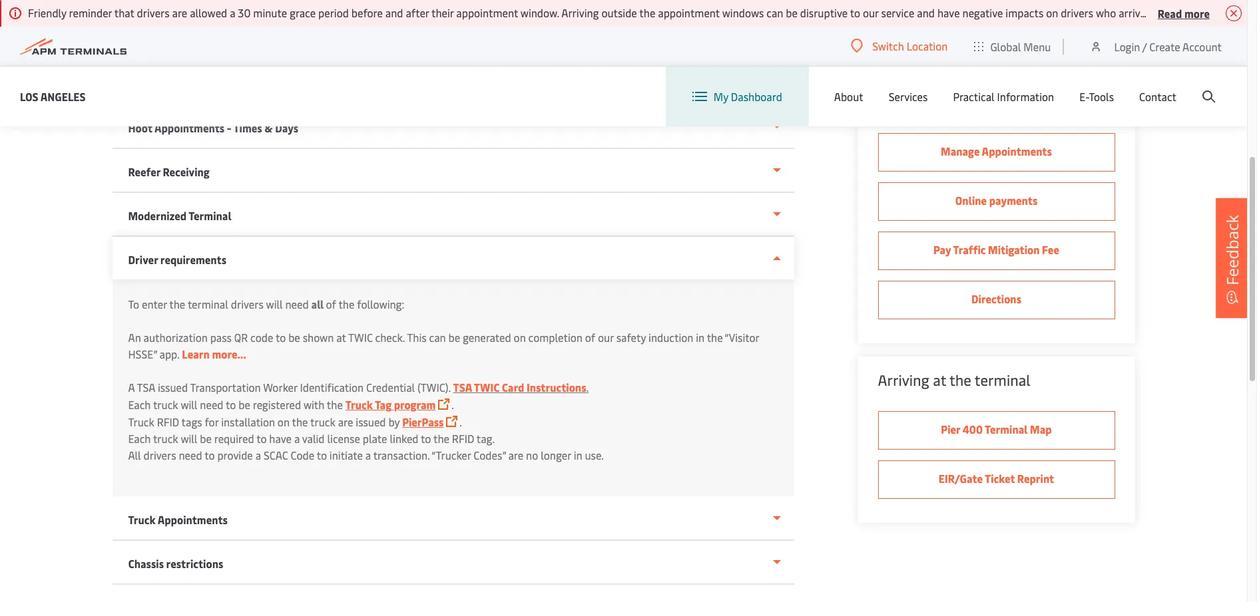 Task type: locate. For each thing, give the bounding box(es) containing it.
terminal up pier 400 terminal map
[[975, 370, 1031, 390]]

1 vertical spatial appointments
[[982, 144, 1052, 159]]

0 horizontal spatial at
[[336, 330, 346, 345]]

are left allowed at the left top
[[172, 5, 187, 20]]

1 vertical spatial rfid
[[452, 432, 474, 446]]

1 horizontal spatial can
[[767, 5, 784, 20]]

. truck rfid tags for installation on the truck are issued by
[[128, 398, 454, 430]]

0 horizontal spatial arrive
[[953, 92, 990, 112]]

arrive right who
[[1119, 5, 1146, 20]]

terminal for enter
[[188, 297, 228, 312]]

0 vertical spatial can
[[767, 5, 784, 20]]

to down "transportation"
[[226, 398, 236, 412]]

2 horizontal spatial .
[[586, 380, 589, 395]]

app.
[[159, 347, 180, 362]]

1 vertical spatial truck
[[310, 415, 336, 430]]

of right all
[[326, 297, 336, 312]]

and right the service
[[917, 5, 935, 20]]

0 vertical spatial truck
[[346, 398, 373, 412]]

issued up plate on the left
[[356, 415, 386, 430]]

terminal inside driver requirements element
[[188, 297, 228, 312]]

to left provide on the bottom
[[205, 448, 215, 463]]

2 vertical spatial are
[[508, 448, 524, 463]]

a left scac
[[256, 448, 261, 463]]

1 vertical spatial twic
[[474, 380, 500, 395]]

are up license
[[338, 415, 353, 430]]

read more
[[1158, 6, 1210, 20]]

will up the tags
[[181, 398, 197, 412]]

. for . truck rfid tags for installation on the truck are issued by
[[452, 398, 454, 412]]

1 horizontal spatial rfid
[[452, 432, 474, 446]]

rfid left tag.
[[452, 432, 474, 446]]

need left all
[[285, 297, 309, 312]]

this
[[407, 330, 427, 345]]

online payments
[[956, 193, 1038, 208]]

0 vertical spatial terminal
[[188, 297, 228, 312]]

0 vertical spatial in
[[696, 330, 705, 345]]

1 vertical spatial arriving
[[878, 370, 930, 390]]

the up valid
[[292, 415, 308, 430]]

a
[[230, 5, 235, 20], [294, 432, 300, 446], [256, 448, 261, 463], [366, 448, 371, 463]]

1 horizontal spatial instructions
[[527, 380, 586, 395]]

rfid inside ". truck rfid tags for installation on the truck are issued by"
[[157, 415, 179, 430]]

on inside an authorization pass qr code to be shown at twic check. this can be generated on completion of our safety induction in the "visitor hsse" app.
[[514, 330, 526, 345]]

truck inside ". truck rfid tags for installation on the truck are issued by"
[[310, 415, 336, 430]]

global menu button
[[961, 26, 1065, 66]]

the down 'identification'
[[327, 398, 343, 412]]

1 vertical spatial will
[[181, 398, 197, 412]]

0 vertical spatial are
[[172, 5, 187, 20]]

information
[[997, 89, 1054, 104]]

1 vertical spatial instructions
[[527, 380, 586, 395]]

will inside a tsa issued transportation worker identification credential (twic). tsa twic card instructions . each truck will need to be registered with the
[[181, 398, 197, 412]]

twic left check.
[[348, 330, 373, 345]]

that left ar
[[1226, 5, 1246, 20]]

days
[[275, 121, 299, 135]]

1 vertical spatial need
[[200, 398, 223, 412]]

in inside the . each truck will be required to have a valid license plate linked to the rfid tag. all drivers need to provide a scac code to initiate a transaction. "trucker codes" are no longer in use.
[[574, 448, 582, 463]]

each
[[128, 398, 151, 412], [128, 432, 151, 446]]

appointments up payments
[[982, 144, 1052, 159]]

0 horizontal spatial and
[[385, 5, 403, 20]]

driver
[[128, 252, 158, 267]]

issued down app.
[[158, 380, 188, 395]]

drivers left allowed at the left top
[[137, 5, 170, 20]]

e-tools
[[1080, 89, 1114, 104]]

to
[[850, 5, 861, 20], [276, 330, 286, 345], [226, 398, 236, 412], [257, 432, 267, 446], [421, 432, 431, 446], [205, 448, 215, 463], [317, 448, 327, 463]]

truck inside ". truck rfid tags for installation on the truck are issued by"
[[128, 415, 154, 430]]

for
[[205, 415, 219, 430]]

have up scac
[[269, 432, 292, 446]]

0 horizontal spatial in
[[574, 448, 582, 463]]

be left shown
[[288, 330, 300, 345]]

to down installation
[[257, 432, 267, 446]]

registered
[[253, 398, 301, 412]]

2 and from the left
[[917, 5, 935, 20]]

the right enter
[[169, 297, 185, 312]]

1 horizontal spatial terminal
[[975, 370, 1031, 390]]

2 vertical spatial will
[[181, 432, 197, 446]]

the right outside at the top of page
[[640, 5, 656, 20]]

driver requirements element
[[112, 280, 794, 498]]

need
[[285, 297, 309, 312], [200, 398, 223, 412], [179, 448, 202, 463]]

0 horizontal spatial can
[[429, 330, 446, 345]]

0 vertical spatial at
[[336, 330, 346, 345]]

1 vertical spatial issued
[[356, 415, 386, 430]]

0 vertical spatial instructions
[[252, 3, 455, 55]]

drivers right the all at the left
[[144, 448, 176, 463]]

1 horizontal spatial issued
[[356, 415, 386, 430]]

1 vertical spatial our
[[598, 330, 614, 345]]

truck inside the . each truck will be required to have a valid license plate linked to the rfid tag. all drivers need to provide a scac code to initiate a transaction. "trucker codes" are no longer in use.
[[153, 432, 178, 446]]

the left '"visitor'
[[707, 330, 723, 345]]

be up installation
[[239, 398, 250, 412]]

and left after
[[385, 5, 403, 20]]

our inside an authorization pass qr code to be shown at twic check. this can be generated on completion of our safety induction in the "visitor hsse" app.
[[598, 330, 614, 345]]

2 horizontal spatial are
[[508, 448, 524, 463]]

need up for
[[200, 398, 223, 412]]

0 vertical spatial terminal
[[189, 208, 232, 223]]

twic left the card
[[474, 380, 500, 395]]

at
[[336, 330, 346, 345], [933, 370, 946, 390]]

0 horizontal spatial .
[[452, 398, 454, 412]]

2 tsa from the left
[[453, 380, 472, 395]]

0 vertical spatial need
[[285, 297, 309, 312]]

truck left tag at the left of page
[[346, 398, 373, 412]]

1 horizontal spatial are
[[338, 415, 353, 430]]

1 horizontal spatial that
[[1226, 5, 1246, 20]]

on
[[1046, 5, 1058, 20], [1149, 5, 1161, 20], [514, 330, 526, 345], [278, 415, 290, 430]]

. inside ". truck rfid tags for installation on the truck are issued by"
[[452, 398, 454, 412]]

twic inside a tsa issued transportation worker identification credential (twic). tsa twic card instructions . each truck will need to be registered with the
[[474, 380, 500, 395]]

all
[[128, 448, 141, 463]]

fee
[[1042, 242, 1060, 257]]

at up pier
[[933, 370, 946, 390]]

2 vertical spatial .
[[460, 415, 462, 430]]

can inside an authorization pass qr code to be shown at twic check. this can be generated on completion of our safety induction in the "visitor hsse" app.
[[429, 330, 446, 345]]

login / create account
[[1115, 39, 1222, 54]]

on right generated
[[514, 330, 526, 345]]

a left 30
[[230, 5, 235, 20]]

initiate
[[330, 448, 363, 463]]

to down valid
[[317, 448, 327, 463]]

1 horizontal spatial our
[[863, 5, 879, 20]]

worker
[[263, 380, 297, 395]]

arriving
[[562, 5, 599, 20], [878, 370, 930, 390]]

appointments left -
[[154, 121, 225, 135]]

are left no
[[508, 448, 524, 463]]

our
[[863, 5, 879, 20], [598, 330, 614, 345]]

-
[[227, 121, 231, 135]]

learn
[[182, 347, 210, 362]]

1 vertical spatial in
[[574, 448, 582, 463]]

their
[[432, 5, 454, 20]]

1 horizontal spatial terminal
[[985, 422, 1028, 437]]

0 horizontal spatial terminal
[[189, 208, 232, 223]]

terminal up pass
[[188, 297, 228, 312]]

installation
[[221, 415, 275, 430]]

ar
[[1248, 5, 1257, 20]]

can right the windows
[[767, 5, 784, 20]]

0 horizontal spatial our
[[598, 330, 614, 345]]

tsa right the (twic).
[[453, 380, 472, 395]]

dashboard
[[731, 89, 782, 104]]

0 horizontal spatial terminal
[[188, 297, 228, 312]]

login
[[1115, 39, 1140, 54]]

switch location button
[[851, 39, 948, 53]]

the
[[640, 5, 656, 20], [169, 297, 185, 312], [339, 297, 355, 312], [707, 330, 723, 345], [950, 370, 972, 390], [327, 398, 343, 412], [292, 415, 308, 430], [434, 432, 450, 446]]

pay
[[934, 242, 951, 257]]

outside
[[602, 5, 637, 20]]

1 horizontal spatial arrive
[[1119, 5, 1146, 20]]

terminal for at
[[975, 370, 1031, 390]]

that right reminder at the top
[[114, 5, 134, 20]]

need down the tags
[[179, 448, 202, 463]]

about button
[[834, 67, 864, 127]]

in left use.
[[574, 448, 582, 463]]

traffic
[[953, 242, 986, 257]]

at right shown
[[336, 330, 346, 345]]

each up the all at the left
[[128, 432, 151, 446]]

1 each from the top
[[128, 398, 151, 412]]

will down the tags
[[181, 432, 197, 446]]

0 vertical spatial twic
[[348, 330, 373, 345]]

truck up the all at the left
[[128, 415, 154, 430]]

0 vertical spatial of
[[326, 297, 336, 312]]

2 vertical spatial appointments
[[158, 513, 228, 527]]

2 vertical spatial need
[[179, 448, 202, 463]]

you
[[925, 92, 949, 112]]

0 horizontal spatial tsa
[[137, 380, 155, 395]]

menu
[[1024, 39, 1051, 54]]

0 vertical spatial .
[[586, 380, 589, 395]]

to right code
[[276, 330, 286, 345]]

in inside an authorization pass qr code to be shown at twic check. this can be generated on completion of our safety induction in the "visitor hsse" app.
[[696, 330, 705, 345]]

0 horizontal spatial rfid
[[157, 415, 179, 430]]

1 horizontal spatial twic
[[474, 380, 500, 395]]

0 horizontal spatial that
[[114, 5, 134, 20]]

issued inside ". truck rfid tags for installation on the truck are issued by"
[[356, 415, 386, 430]]

modernized
[[128, 208, 187, 223]]

0 horizontal spatial have
[[269, 432, 292, 446]]

who
[[1096, 5, 1116, 20]]

1 horizontal spatial tsa
[[453, 380, 472, 395]]

1 horizontal spatial in
[[696, 330, 705, 345]]

los angeles
[[20, 89, 86, 104]]

0 horizontal spatial issued
[[158, 380, 188, 395]]

1 vertical spatial .
[[452, 398, 454, 412]]

rfid inside the . each truck will be required to have a valid license plate linked to the rfid tag. all drivers need to provide a scac code to initiate a transaction. "trucker codes" are no longer in use.
[[452, 432, 474, 446]]

1 horizontal spatial and
[[917, 5, 935, 20]]

reefer
[[128, 165, 160, 179]]

truck inside a tsa issued transportation worker identification credential (twic). tsa twic card instructions . each truck will need to be registered with the
[[153, 398, 178, 412]]

0 horizontal spatial instructions
[[252, 3, 455, 55]]

truck inside dropdown button
[[128, 513, 156, 527]]

1 appointment from the left
[[456, 5, 518, 20]]

tsa right a
[[137, 380, 155, 395]]

each down a
[[128, 398, 151, 412]]

to right disruptive
[[850, 5, 861, 20]]

will up code
[[266, 297, 283, 312]]

about
[[834, 89, 864, 104]]

reprint
[[1018, 472, 1054, 486]]

check.
[[375, 330, 405, 345]]

generated
[[463, 330, 511, 345]]

a
[[128, 380, 135, 395]]

1 vertical spatial each
[[128, 432, 151, 446]]

"visitor
[[725, 330, 759, 345]]

1 horizontal spatial .
[[460, 415, 462, 430]]

0 vertical spatial rfid
[[157, 415, 179, 430]]

close alert image
[[1226, 5, 1242, 21]]

0 horizontal spatial arriving
[[562, 5, 599, 20]]

1 horizontal spatial at
[[933, 370, 946, 390]]

payments
[[990, 193, 1038, 208]]

drivers up qr
[[231, 297, 264, 312]]

terminal right "400"
[[985, 422, 1028, 437]]

reefer receiving button
[[112, 149, 794, 193]]

. for . each truck will be required to have a valid license plate linked to the rfid tag. all drivers need to provide a scac code to initiate a transaction. "trucker codes" are no longer in use.
[[460, 415, 462, 430]]

1 vertical spatial truck
[[128, 415, 154, 430]]

and
[[385, 5, 403, 20], [917, 5, 935, 20]]

0 vertical spatial each
[[128, 398, 151, 412]]

read
[[1158, 6, 1182, 20]]

transaction. "trucker
[[373, 448, 471, 463]]

2 each from the top
[[128, 432, 151, 446]]

are inside the . each truck will be required to have a valid license plate linked to the rfid tag. all drivers need to provide a scac code to initiate a transaction. "trucker codes" are no longer in use.
[[508, 448, 524, 463]]

impacts
[[1006, 5, 1044, 20]]

identification
[[300, 380, 364, 395]]

2 vertical spatial truck
[[128, 513, 156, 527]]

drivers inside the . each truck will be required to have a valid license plate linked to the rfid tag. all drivers need to provide a scac code to initiate a transaction. "trucker codes" are no longer in use.
[[144, 448, 176, 463]]

truck
[[346, 398, 373, 412], [128, 415, 154, 430], [128, 513, 156, 527]]

truck up chassis
[[128, 513, 156, 527]]

2 vertical spatial truck
[[153, 432, 178, 446]]

arrive right you
[[953, 92, 990, 112]]

be down for
[[200, 432, 212, 446]]

0 vertical spatial truck
[[153, 398, 178, 412]]

on left time.
[[1149, 5, 1161, 20]]

appointments for truck
[[158, 513, 228, 527]]

0 horizontal spatial twic
[[348, 330, 373, 345]]

provide
[[217, 448, 253, 463]]

a down plate on the left
[[366, 448, 371, 463]]

allowed
[[190, 5, 227, 20]]

ticket
[[985, 472, 1015, 486]]

appointments inside dropdown button
[[154, 121, 225, 135]]

of right completion
[[585, 330, 596, 345]]

1 vertical spatial are
[[338, 415, 353, 430]]

1 that from the left
[[114, 5, 134, 20]]

1 vertical spatial terminal
[[975, 370, 1031, 390]]

0 vertical spatial appointments
[[154, 121, 225, 135]]

practical information button
[[953, 67, 1054, 127]]

1 horizontal spatial appointment
[[658, 5, 720, 20]]

our left safety
[[598, 330, 614, 345]]

appointments inside dropdown button
[[158, 513, 228, 527]]

online
[[956, 193, 987, 208]]

rfid left the tags
[[157, 415, 179, 430]]

terminal up the requirements
[[189, 208, 232, 223]]

0 vertical spatial have
[[938, 5, 960, 20]]

1 vertical spatial can
[[429, 330, 446, 345]]

can right "this" on the bottom of the page
[[429, 330, 446, 345]]

have
[[938, 5, 960, 20], [269, 432, 292, 446]]

appointment
[[456, 5, 518, 20], [658, 5, 720, 20]]

. inside the . each truck will be required to have a valid license plate linked to the rfid tag. all drivers need to provide a scac code to initiate a transaction. "trucker codes" are no longer in use.
[[460, 415, 462, 430]]

the down pierpass
[[434, 432, 450, 446]]

appointment left the windows
[[658, 5, 720, 20]]

my dashboard
[[714, 89, 782, 104]]

1 horizontal spatial of
[[585, 330, 596, 345]]

on right impacts
[[1046, 5, 1058, 20]]

friendly reminder that drivers are allowed a 30 minute grace period before and after their appointment window. arriving outside the appointment windows can be disruptive to our service and have negative impacts on drivers who arrive on time. drivers that ar
[[28, 5, 1257, 20]]

terminal
[[189, 208, 232, 223], [985, 422, 1028, 437]]

appointments up 'restrictions'
[[158, 513, 228, 527]]

/
[[1143, 39, 1147, 54]]

twic inside an authorization pass qr code to be shown at twic check. this can be generated on completion of our safety induction in the "visitor hsse" app.
[[348, 330, 373, 345]]

are
[[172, 5, 187, 20], [338, 415, 353, 430], [508, 448, 524, 463]]

in right induction
[[696, 330, 705, 345]]

twic for at
[[348, 330, 373, 345]]

twic
[[348, 330, 373, 345], [474, 380, 500, 395]]

1 vertical spatial terminal
[[985, 422, 1028, 437]]

1 vertical spatial arrive
[[953, 92, 990, 112]]

1 and from the left
[[385, 5, 403, 20]]

general
[[112, 3, 243, 55]]

truck tag program
[[346, 398, 436, 412]]

restrictions
[[166, 557, 223, 571]]

our left the service
[[863, 5, 879, 20]]

need inside the . each truck will be required to have a valid license plate linked to the rfid tag. all drivers need to provide a scac code to initiate a transaction. "trucker codes" are no longer in use.
[[179, 448, 202, 463]]

have left negative
[[938, 5, 960, 20]]

appointment right the their
[[456, 5, 518, 20]]

to down pierpass link
[[421, 432, 431, 446]]

1 vertical spatial of
[[585, 330, 596, 345]]

0 vertical spatial issued
[[158, 380, 188, 395]]

issued inside a tsa issued transportation worker identification credential (twic). tsa twic card instructions . each truck will need to be registered with the
[[158, 380, 188, 395]]

1 vertical spatial have
[[269, 432, 292, 446]]

location
[[907, 39, 948, 53]]

0 horizontal spatial appointment
[[456, 5, 518, 20]]

on down registered
[[278, 415, 290, 430]]



Task type: vqa. For each thing, say whether or not it's contained in the screenshot.
&
yes



Task type: describe. For each thing, give the bounding box(es) containing it.
drivers left who
[[1061, 5, 1094, 20]]

to
[[128, 297, 139, 312]]

windows
[[722, 5, 764, 20]]

chassis restrictions
[[128, 557, 223, 571]]

&
[[265, 121, 273, 135]]

linked
[[390, 432, 419, 446]]

0 vertical spatial will
[[266, 297, 283, 312]]

friendly
[[28, 5, 66, 20]]

hoot appointments - times & days
[[128, 121, 299, 135]]

1 horizontal spatial have
[[938, 5, 960, 20]]

before
[[878, 92, 922, 112]]

negative
[[963, 5, 1003, 20]]

practical
[[953, 89, 995, 104]]

my dashboard button
[[693, 67, 782, 127]]

1 vertical spatial at
[[933, 370, 946, 390]]

pay traffic mitigation fee link
[[878, 232, 1115, 270]]

on inside ". truck rfid tags for installation on the truck are issued by"
[[278, 415, 290, 430]]

create
[[1150, 39, 1181, 54]]

license
[[327, 432, 360, 446]]

0 horizontal spatial of
[[326, 297, 336, 312]]

truck for truck tag program
[[346, 398, 373, 412]]

pass
[[210, 330, 232, 345]]

following:
[[357, 297, 404, 312]]

e-tools button
[[1080, 67, 1114, 127]]

truck tag program link
[[346, 398, 436, 412]]

0 vertical spatial our
[[863, 5, 879, 20]]

more
[[1185, 6, 1210, 20]]

completion
[[529, 330, 583, 345]]

plate
[[363, 432, 387, 446]]

directions link
[[878, 281, 1115, 320]]

the right all
[[339, 297, 355, 312]]

card
[[502, 380, 524, 395]]

chassis
[[128, 557, 164, 571]]

2 appointment from the left
[[658, 5, 720, 20]]

scac
[[264, 448, 288, 463]]

the inside an authorization pass qr code to be shown at twic check. this can be generated on completion of our safety induction in the "visitor hsse" app.
[[707, 330, 723, 345]]

of inside an authorization pass qr code to be shown at twic check. this can be generated on completion of our safety induction in the "visitor hsse" app.
[[585, 330, 596, 345]]

an authorization pass qr code to be shown at twic check. this can be generated on completion of our safety induction in the "visitor hsse" app.
[[128, 330, 759, 362]]

times
[[233, 121, 262, 135]]

400
[[963, 422, 983, 437]]

switch location
[[873, 39, 948, 53]]

appointments for manage
[[982, 144, 1052, 159]]

a left valid
[[294, 432, 300, 446]]

services button
[[889, 67, 928, 127]]

before
[[352, 5, 383, 20]]

a tsa issued transportation worker identification credential (twic). tsa twic card instructions . each truck will need to be registered with the
[[128, 380, 589, 412]]

each inside a tsa issued transportation worker identification credential (twic). tsa twic card instructions . each truck will need to be registered with the
[[128, 398, 151, 412]]

feedback
[[1222, 215, 1243, 285]]

. inside a tsa issued transportation worker identification credential (twic). tsa twic card instructions . each truck will need to be registered with the
[[586, 380, 589, 395]]

an
[[128, 330, 141, 345]]

pierpass link
[[402, 415, 444, 430]]

all
[[311, 297, 324, 312]]

eir/gate
[[939, 472, 983, 486]]

manage
[[941, 144, 980, 159]]

window.
[[521, 5, 559, 20]]

tsa twic card instructions link
[[453, 380, 586, 395]]

0 vertical spatial arriving
[[562, 5, 599, 20]]

truck appointments button
[[112, 498, 794, 541]]

program
[[394, 398, 436, 412]]

to inside an authorization pass qr code to be shown at twic check. this can be generated on completion of our safety induction in the "visitor hsse" app.
[[276, 330, 286, 345]]

the inside the . each truck will be required to have a valid license plate linked to the rfid tag. all drivers need to provide a scac code to initiate a transaction. "trucker codes" are no longer in use.
[[434, 432, 450, 446]]

services
[[889, 89, 928, 104]]

1 horizontal spatial arriving
[[878, 370, 930, 390]]

30
[[238, 5, 251, 20]]

los angeles link
[[20, 88, 86, 105]]

terminal inside modernized terminal dropdown button
[[189, 208, 232, 223]]

hoot appointments - times & days button
[[112, 105, 794, 149]]

pier 400 terminal map
[[941, 422, 1052, 437]]

at inside an authorization pass qr code to be shown at twic check. this can be generated on completion of our safety induction in the "visitor hsse" app.
[[336, 330, 346, 345]]

learn more...
[[180, 347, 248, 362]]

directions
[[972, 292, 1022, 306]]

appointments for hoot
[[154, 121, 225, 135]]

map
[[1030, 422, 1052, 437]]

qr
[[234, 330, 248, 345]]

are inside ". truck rfid tags for installation on the truck are issued by"
[[338, 415, 353, 430]]

online payments link
[[878, 182, 1115, 221]]

to enter the terminal drivers will need all of the following:
[[128, 297, 404, 312]]

have inside the . each truck will be required to have a valid license plate linked to the rfid tag. all drivers need to provide a scac code to initiate a transaction. "trucker codes" are no longer in use.
[[269, 432, 292, 446]]

each inside the . each truck will be required to have a valid license plate linked to the rfid tag. all drivers need to provide a scac code to initiate a transaction. "trucker codes" are no longer in use.
[[128, 432, 151, 446]]

driver requirements
[[128, 252, 226, 267]]

be left disruptive
[[786, 5, 798, 20]]

modernized terminal
[[128, 208, 232, 223]]

1 tsa from the left
[[137, 380, 155, 395]]

pier 400 terminal map link
[[878, 412, 1115, 450]]

the inside ". truck rfid tags for installation on the truck are issued by"
[[292, 415, 308, 430]]

0 vertical spatial arrive
[[1119, 5, 1146, 20]]

grace
[[290, 5, 316, 20]]

driver requirements button
[[112, 237, 794, 280]]

chassis restrictions button
[[112, 541, 794, 585]]

truck for truck appointments
[[128, 513, 156, 527]]

contact button
[[1140, 67, 1177, 127]]

(twic).
[[418, 380, 451, 395]]

be inside a tsa issued transportation worker identification credential (twic). tsa twic card instructions . each truck will need to be registered with the
[[239, 398, 250, 412]]

to inside a tsa issued transportation worker identification credential (twic). tsa twic card instructions . each truck will need to be registered with the
[[226, 398, 236, 412]]

tags
[[182, 415, 202, 430]]

manage appointments link
[[878, 133, 1115, 172]]

will inside the . each truck will be required to have a valid license plate linked to the rfid tag. all drivers need to provide a scac code to initiate a transaction. "trucker codes" are no longer in use.
[[181, 432, 197, 446]]

terminal inside pier 400 terminal map link
[[985, 422, 1028, 437]]

by
[[389, 415, 400, 430]]

service
[[882, 5, 915, 20]]

be inside the . each truck will be required to have a valid license plate linked to the rfid tag. all drivers need to provide a scac code to initiate a transaction. "trucker codes" are no longer in use.
[[200, 432, 212, 446]]

read more button
[[1158, 5, 1210, 21]]

minute
[[253, 5, 287, 20]]

twic for tsa
[[474, 380, 500, 395]]

time.
[[1163, 5, 1187, 20]]

0 horizontal spatial are
[[172, 5, 187, 20]]

eir/gate ticket reprint link
[[878, 461, 1115, 500]]

the inside a tsa issued transportation worker identification credential (twic). tsa twic card instructions . each truck will need to be registered with the
[[327, 398, 343, 412]]

learn more... link
[[180, 347, 248, 362]]

authorization
[[144, 330, 208, 345]]

mitigation
[[988, 242, 1040, 257]]

pier
[[941, 422, 961, 437]]

2 that from the left
[[1226, 5, 1246, 20]]

be left generated
[[449, 330, 460, 345]]

instructions inside a tsa issued transportation worker identification credential (twic). tsa twic card instructions . each truck will need to be registered with the
[[527, 380, 586, 395]]

tag
[[375, 398, 392, 412]]

need inside a tsa issued transportation worker identification credential (twic). tsa twic card instructions . each truck will need to be registered with the
[[200, 398, 223, 412]]

eir/gate ticket reprint
[[939, 472, 1054, 486]]

drivers
[[1190, 5, 1223, 20]]

the up pier
[[950, 370, 972, 390]]

reefer receiving
[[128, 165, 210, 179]]



